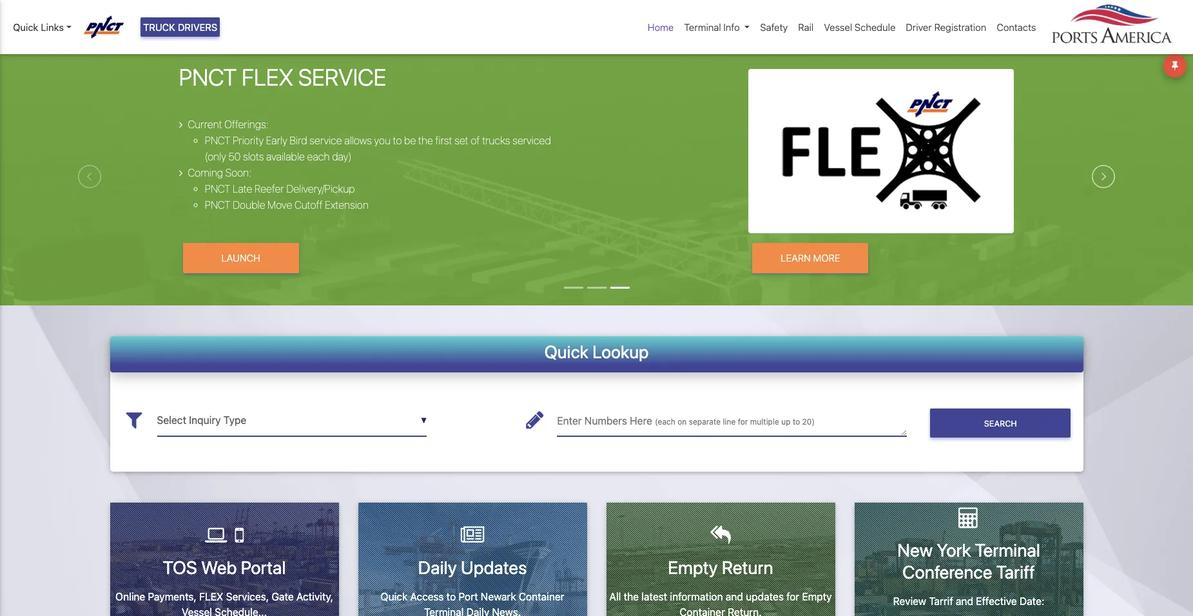 Task type: vqa. For each thing, say whether or not it's contained in the screenshot.
Numbers
yes



Task type: describe. For each thing, give the bounding box(es) containing it.
date:
[[1020, 595, 1045, 607]]

for inside enter numbers here (each on separate line for multiple up to 20)
[[738, 417, 748, 427]]

truck drivers
[[143, 21, 218, 33]]

of
[[471, 135, 480, 146]]

separate
[[689, 417, 721, 427]]

and inside the all the latest information and updates for empty container return.
[[726, 591, 743, 603]]

20)
[[803, 417, 815, 427]]

slots
[[243, 151, 264, 163]]

move
[[268, 199, 292, 211]]

safety link
[[755, 15, 793, 40]]

terminal info link
[[679, 15, 755, 40]]

port
[[459, 591, 478, 603]]

contacts link
[[992, 15, 1042, 40]]

rail link
[[793, 15, 819, 40]]

be
[[404, 135, 416, 146]]

first
[[436, 135, 452, 146]]

coming soon: pnct late reefer delivery/pickup pnct double move cutoff extension
[[188, 167, 369, 211]]

0 vertical spatial terminal
[[684, 21, 721, 33]]

cutoff
[[295, 199, 323, 211]]

return.
[[728, 607, 762, 616]]

early
[[266, 135, 287, 146]]

serviced
[[513, 135, 551, 146]]

trucks
[[482, 135, 510, 146]]

pnct left double
[[205, 199, 231, 211]]

to inside enter numbers here (each on separate line for multiple up to 20)
[[793, 417, 800, 427]]

web
[[201, 557, 237, 578]]

launch button
[[183, 243, 299, 273]]

1 horizontal spatial flex
[[242, 63, 294, 91]]

new
[[898, 540, 933, 561]]

more
[[814, 252, 840, 264]]

services,
[[226, 591, 269, 603]]

online payments, flex services, gate activity, vessel schedule...
[[115, 591, 333, 616]]

1 horizontal spatial and
[[956, 595, 974, 607]]

daily updates
[[418, 557, 527, 578]]

to inside current offerings: pnct priority early bird service allows you to be the first set of trucks serviced (only 50 slots available each day)
[[393, 135, 402, 146]]

▼
[[421, 416, 427, 426]]

reefer
[[255, 183, 284, 195]]

conference
[[903, 562, 993, 583]]

the inside the all the latest information and updates for empty container return.
[[624, 591, 639, 603]]

quick lookup
[[545, 341, 649, 362]]

0 vertical spatial vessel
[[824, 21, 853, 33]]

all
[[610, 591, 621, 603]]

pnct flex service
[[179, 63, 387, 91]]

driver
[[906, 21, 932, 33]]

empty return
[[668, 557, 774, 578]]

payments,
[[148, 591, 197, 603]]

activity,
[[297, 591, 333, 603]]

gate
[[272, 591, 294, 603]]

vessel inside online payments, flex services, gate activity, vessel schedule...
[[182, 607, 212, 616]]

online
[[115, 591, 145, 603]]

return
[[722, 557, 774, 578]]

service
[[298, 63, 387, 91]]

quick links
[[13, 21, 64, 33]]

empty inside the all the latest information and updates for empty container return.
[[802, 591, 832, 603]]

coming
[[188, 167, 223, 179]]

links
[[41, 21, 64, 33]]

current offerings: pnct priority early bird service allows you to be the first set of trucks serviced (only 50 slots available each day)
[[188, 119, 551, 163]]

tos
[[163, 557, 197, 578]]

50
[[229, 151, 241, 163]]

lookup
[[593, 341, 649, 362]]

allows
[[344, 135, 372, 146]]

portal
[[241, 557, 286, 578]]

terminal inside new york terminal conference tariff
[[975, 540, 1041, 561]]

newark
[[481, 591, 516, 603]]

enter numbers here (each on separate line for multiple up to 20)
[[557, 415, 815, 427]]

driver registration
[[906, 21, 987, 33]]

angle right image for coming
[[179, 168, 183, 178]]

double
[[233, 199, 265, 211]]

the inside current offerings: pnct priority early bird service allows you to be the first set of trucks serviced (only 50 slots available each day)
[[418, 135, 433, 146]]

each
[[307, 151, 330, 163]]

current
[[188, 119, 222, 130]]

news.
[[492, 607, 521, 616]]

quick for quick links
[[13, 21, 38, 33]]

quick access to port newark container terminal daily news.
[[381, 591, 565, 616]]



Task type: locate. For each thing, give the bounding box(es) containing it.
and
[[726, 591, 743, 603], [956, 595, 974, 607]]

flexible service image
[[0, 47, 1194, 378]]

tarrif
[[929, 595, 954, 607]]

1 horizontal spatial daily
[[467, 607, 490, 616]]

(only
[[205, 151, 226, 163]]

1 horizontal spatial container
[[680, 607, 725, 616]]

daily inside quick access to port newark container terminal daily news.
[[467, 607, 490, 616]]

terminal
[[684, 21, 721, 33], [975, 540, 1041, 561], [424, 607, 464, 616]]

empty up 'information'
[[668, 557, 718, 578]]

1 horizontal spatial vessel
[[824, 21, 853, 33]]

review tarrif and effective date:
[[893, 595, 1045, 607]]

0 horizontal spatial container
[[519, 591, 565, 603]]

0 horizontal spatial to
[[393, 135, 402, 146]]

daily down port
[[467, 607, 490, 616]]

0 vertical spatial to
[[393, 135, 402, 146]]

learn
[[781, 252, 811, 264]]

1 horizontal spatial for
[[787, 591, 800, 603]]

1 vertical spatial for
[[787, 591, 800, 603]]

pnct up current
[[179, 63, 237, 91]]

2 vertical spatial quick
[[381, 591, 408, 603]]

0 horizontal spatial vessel
[[182, 607, 212, 616]]

2 horizontal spatial quick
[[545, 341, 589, 362]]

1 horizontal spatial quick
[[381, 591, 408, 603]]

None text field
[[157, 405, 427, 437], [557, 405, 907, 437], [157, 405, 427, 437], [557, 405, 907, 437]]

multiple
[[750, 417, 779, 427]]

daily up access
[[418, 557, 457, 578]]

to left be
[[393, 135, 402, 146]]

daily
[[418, 557, 457, 578], [467, 607, 490, 616]]

updates
[[746, 591, 784, 603]]

driver registration link
[[901, 15, 992, 40]]

for inside the all the latest information and updates for empty container return.
[[787, 591, 800, 603]]

vessel schedule link
[[819, 15, 901, 40]]

quick links link
[[13, 20, 71, 34]]

0 horizontal spatial empty
[[668, 557, 718, 578]]

vessel
[[824, 21, 853, 33], [182, 607, 212, 616]]

the right be
[[418, 135, 433, 146]]

quick for quick lookup
[[545, 341, 589, 362]]

empty
[[668, 557, 718, 578], [802, 591, 832, 603]]

0 vertical spatial quick
[[13, 21, 38, 33]]

0 horizontal spatial daily
[[418, 557, 457, 578]]

1 vertical spatial terminal
[[975, 540, 1041, 561]]

0 vertical spatial for
[[738, 417, 748, 427]]

quick left the lookup
[[545, 341, 589, 362]]

pnct inside current offerings: pnct priority early bird service allows you to be the first set of trucks serviced (only 50 slots available each day)
[[205, 135, 231, 146]]

angle right image left current
[[179, 119, 183, 130]]

quick left links
[[13, 21, 38, 33]]

updates
[[461, 557, 527, 578]]

0 vertical spatial daily
[[418, 557, 457, 578]]

terminal info
[[684, 21, 740, 33]]

quick for quick access to port newark container terminal daily news.
[[381, 591, 408, 603]]

1 vertical spatial flex
[[199, 591, 223, 603]]

1 vertical spatial container
[[680, 607, 725, 616]]

you
[[374, 135, 391, 146]]

1 vertical spatial vessel
[[182, 607, 212, 616]]

launch
[[222, 252, 260, 264]]

flex up the offerings:
[[242, 63, 294, 91]]

review
[[893, 595, 927, 607]]

drivers
[[178, 21, 218, 33]]

search
[[984, 419, 1017, 429]]

late
[[233, 183, 252, 195]]

0 vertical spatial angle right image
[[179, 119, 183, 130]]

angle right image left coming
[[179, 168, 183, 178]]

0 horizontal spatial terminal
[[424, 607, 464, 616]]

line
[[723, 417, 736, 427]]

pnct
[[179, 63, 237, 91], [205, 135, 231, 146], [205, 183, 231, 195], [205, 199, 231, 211]]

pnct down coming
[[205, 183, 231, 195]]

2 vertical spatial terminal
[[424, 607, 464, 616]]

0 vertical spatial container
[[519, 591, 565, 603]]

schedule
[[855, 21, 896, 33]]

1 vertical spatial daily
[[467, 607, 490, 616]]

effective
[[976, 595, 1017, 607]]

0 vertical spatial flex
[[242, 63, 294, 91]]

home
[[648, 21, 674, 33]]

schedule...
[[215, 607, 267, 616]]

0 vertical spatial the
[[418, 135, 433, 146]]

extension
[[325, 199, 369, 211]]

angle right image
[[179, 119, 183, 130], [179, 168, 183, 178]]

york
[[937, 540, 971, 561]]

0 vertical spatial empty
[[668, 557, 718, 578]]

pnct up '(only'
[[205, 135, 231, 146]]

container inside the all the latest information and updates for empty container return.
[[680, 607, 725, 616]]

available
[[266, 151, 305, 163]]

1 angle right image from the top
[[179, 119, 183, 130]]

0 horizontal spatial quick
[[13, 21, 38, 33]]

learn more
[[781, 252, 840, 264]]

and up return.
[[726, 591, 743, 603]]

numbers
[[585, 415, 627, 427]]

2 horizontal spatial to
[[793, 417, 800, 427]]

0 horizontal spatial the
[[418, 135, 433, 146]]

1 vertical spatial the
[[624, 591, 639, 603]]

flex inside online payments, flex services, gate activity, vessel schedule...
[[199, 591, 223, 603]]

tos web portal
[[163, 557, 286, 578]]

container inside quick access to port newark container terminal daily news.
[[519, 591, 565, 603]]

vessel right 'rail'
[[824, 21, 853, 33]]

set
[[455, 135, 469, 146]]

service
[[310, 135, 342, 146]]

1 vertical spatial angle right image
[[179, 168, 183, 178]]

soon:
[[225, 167, 252, 179]]

registration
[[935, 21, 987, 33]]

access
[[410, 591, 444, 603]]

truck drivers link
[[141, 17, 220, 37]]

on
[[678, 417, 687, 427]]

1 horizontal spatial terminal
[[684, 21, 721, 33]]

to right up
[[793, 417, 800, 427]]

for
[[738, 417, 748, 427], [787, 591, 800, 603]]

tariff
[[997, 562, 1036, 583]]

terminal up 'tariff'
[[975, 540, 1041, 561]]

angle right image for current
[[179, 119, 183, 130]]

terminal left info on the right
[[684, 21, 721, 33]]

the right all
[[624, 591, 639, 603]]

here
[[630, 415, 653, 427]]

rail
[[798, 21, 814, 33]]

quick inside quick access to port newark container terminal daily news.
[[381, 591, 408, 603]]

info
[[724, 21, 740, 33]]

the
[[418, 135, 433, 146], [624, 591, 639, 603]]

2 horizontal spatial terminal
[[975, 540, 1041, 561]]

flex
[[242, 63, 294, 91], [199, 591, 223, 603]]

quick
[[13, 21, 38, 33], [545, 341, 589, 362], [381, 591, 408, 603]]

container down 'information'
[[680, 607, 725, 616]]

search button
[[931, 409, 1071, 438]]

1 vertical spatial to
[[793, 417, 800, 427]]

empty right updates at the bottom right
[[802, 591, 832, 603]]

to left port
[[447, 591, 456, 603]]

offerings:
[[225, 119, 269, 130]]

contacts
[[997, 21, 1037, 33]]

up
[[782, 417, 791, 427]]

bird
[[290, 135, 307, 146]]

2 angle right image from the top
[[179, 168, 183, 178]]

0 horizontal spatial and
[[726, 591, 743, 603]]

to inside quick access to port newark container terminal daily news.
[[447, 591, 456, 603]]

latest
[[642, 591, 668, 603]]

1 vertical spatial empty
[[802, 591, 832, 603]]

(each
[[655, 417, 676, 427]]

vessel down the payments,
[[182, 607, 212, 616]]

for right line
[[738, 417, 748, 427]]

flex down web
[[199, 591, 223, 603]]

1 horizontal spatial the
[[624, 591, 639, 603]]

for right updates at the bottom right
[[787, 591, 800, 603]]

information
[[670, 591, 723, 603]]

safety
[[760, 21, 788, 33]]

0 horizontal spatial for
[[738, 417, 748, 427]]

1 horizontal spatial to
[[447, 591, 456, 603]]

1 vertical spatial quick
[[545, 341, 589, 362]]

all the latest information and updates for empty container return.
[[610, 591, 832, 616]]

and right tarrif
[[956, 595, 974, 607]]

quick left access
[[381, 591, 408, 603]]

terminal down access
[[424, 607, 464, 616]]

vessel schedule
[[824, 21, 896, 33]]

day)
[[332, 151, 352, 163]]

container up news.
[[519, 591, 565, 603]]

1 horizontal spatial empty
[[802, 591, 832, 603]]

terminal inside quick access to port newark container terminal daily news.
[[424, 607, 464, 616]]

truck
[[143, 21, 175, 33]]

0 horizontal spatial flex
[[199, 591, 223, 603]]

2 vertical spatial to
[[447, 591, 456, 603]]

home link
[[643, 15, 679, 40]]



